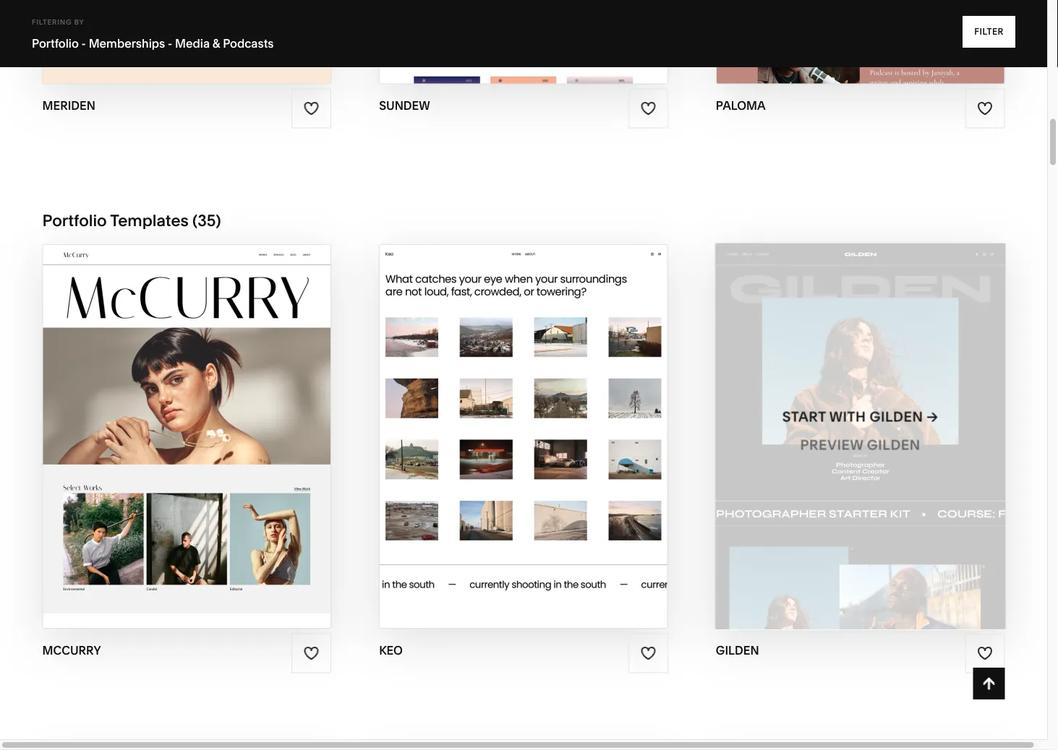 Task type: vqa. For each thing, say whether or not it's contained in the screenshot.


Task type: locate. For each thing, give the bounding box(es) containing it.
start with gilden button
[[782, 397, 939, 437]]

0 vertical spatial keo
[[545, 409, 574, 426]]

preview mccurry link
[[117, 426, 256, 465]]

0 horizontal spatial -
[[81, 36, 86, 50]]

2 with from the left
[[505, 409, 542, 426]]

2 start from the left
[[458, 409, 501, 426]]

1 vertical spatial keo
[[542, 437, 572, 454]]

portfolio for portfolio templates ( 35 )
[[42, 211, 107, 231]]

0 horizontal spatial with
[[146, 409, 183, 426]]

start with keo button
[[458, 397, 590, 437]]

start up preview gilden
[[782, 409, 826, 426]]

3 with from the left
[[829, 409, 866, 426]]

- down by
[[81, 36, 86, 50]]

start up preview mccurry
[[99, 409, 143, 426]]

0 vertical spatial mccurry
[[187, 409, 259, 426]]

add paloma to your favorites list image
[[977, 101, 993, 117]]

add mccurry to your favorites list image
[[304, 646, 319, 662]]

keo
[[545, 409, 574, 426], [542, 437, 572, 454], [379, 644, 403, 658]]

1 start from the left
[[99, 409, 143, 426]]

preview down start with gilden
[[800, 437, 864, 454]]

keo element
[[380, 245, 667, 629]]

mccurry element
[[43, 245, 331, 629]]

1 vertical spatial gilden
[[867, 437, 921, 454]]

start
[[99, 409, 143, 426], [458, 409, 501, 426], [782, 409, 826, 426]]

start for preview mccurry
[[99, 409, 143, 426]]

1 horizontal spatial start
[[458, 409, 501, 426]]

3 preview from the left
[[800, 437, 864, 454]]

2 horizontal spatial start
[[782, 409, 826, 426]]

preview gilden link
[[800, 426, 921, 465]]

memberships
[[89, 36, 165, 50]]

start with mccurry
[[99, 409, 259, 426]]

0 vertical spatial portfolio
[[32, 36, 79, 50]]

with inside 'button'
[[505, 409, 542, 426]]

portfolio - memberships - media & podcasts
[[32, 36, 274, 50]]

with up preview mccurry
[[146, 409, 183, 426]]

gilden
[[870, 409, 923, 426], [867, 437, 921, 454], [716, 644, 759, 658]]

2 horizontal spatial with
[[829, 409, 866, 426]]

- left media
[[168, 36, 172, 50]]

preview inside 'link'
[[800, 437, 864, 454]]

1 horizontal spatial with
[[505, 409, 542, 426]]

1 vertical spatial portfolio
[[42, 211, 107, 231]]

1 horizontal spatial -
[[168, 36, 172, 50]]

with up preview gilden
[[829, 409, 866, 426]]

0 vertical spatial gilden
[[870, 409, 923, 426]]

(
[[192, 211, 198, 231]]

with for gilden
[[829, 409, 866, 426]]

1 horizontal spatial preview
[[476, 437, 539, 454]]

podcasts
[[223, 36, 274, 50]]

gilden element
[[716, 245, 1005, 630]]

add gilden to your favorites list image
[[977, 646, 993, 662]]

paloma element
[[717, 0, 1004, 84]]

0 horizontal spatial preview
[[117, 437, 181, 454]]

2 horizontal spatial preview
[[800, 437, 864, 454]]

0 horizontal spatial start
[[99, 409, 143, 426]]

3 start from the left
[[782, 409, 826, 426]]

preview down start with mccurry
[[117, 437, 181, 454]]

preview for preview mccurry
[[117, 437, 181, 454]]

gilden image
[[716, 245, 1005, 630]]

preview mccurry
[[117, 437, 256, 454]]

mccurry image
[[43, 245, 331, 629]]

keo image
[[380, 245, 667, 629]]

start with mccurry button
[[99, 397, 274, 437]]

filter
[[974, 26, 1004, 37]]

by
[[74, 17, 84, 26]]

portfolio
[[32, 36, 79, 50], [42, 211, 107, 231]]

sundew image
[[380, 0, 667, 84]]

portfolio templates ( 35 )
[[42, 211, 221, 231]]

1 with from the left
[[146, 409, 183, 426]]

sundew
[[379, 99, 430, 113]]

1 preview from the left
[[117, 437, 181, 454]]

2 vertical spatial mccurry
[[42, 644, 101, 658]]

preview down start with keo
[[476, 437, 539, 454]]

with up preview keo
[[505, 409, 542, 426]]

mccurry
[[187, 409, 259, 426], [184, 437, 256, 454], [42, 644, 101, 658]]

with
[[146, 409, 183, 426], [505, 409, 542, 426], [829, 409, 866, 426]]

2 preview from the left
[[476, 437, 539, 454]]

preview
[[117, 437, 181, 454], [476, 437, 539, 454], [800, 437, 864, 454]]

gilden inside 'link'
[[867, 437, 921, 454]]

start for preview keo
[[458, 409, 501, 426]]

-
[[81, 36, 86, 50], [168, 36, 172, 50]]

start inside 'button'
[[458, 409, 501, 426]]

start up preview keo
[[458, 409, 501, 426]]



Task type: describe. For each thing, give the bounding box(es) containing it.
1 vertical spatial mccurry
[[184, 437, 256, 454]]

media
[[175, 36, 210, 50]]

start with keo
[[458, 409, 574, 426]]

meriden
[[42, 99, 95, 113]]

meriden element
[[43, 0, 331, 84]]

sundew element
[[380, 0, 667, 84]]

35
[[198, 211, 216, 231]]

&
[[212, 36, 220, 50]]

with for keo
[[505, 409, 542, 426]]

filtering
[[32, 17, 72, 26]]

2 vertical spatial keo
[[379, 644, 403, 658]]

filter button
[[963, 16, 1016, 48]]

2 vertical spatial gilden
[[716, 644, 759, 658]]

meriden image
[[43, 0, 331, 84]]

preview gilden
[[800, 437, 921, 454]]

keo inside start with keo 'button'
[[545, 409, 574, 426]]

preview keo link
[[476, 426, 572, 465]]

filtering by
[[32, 17, 84, 26]]

2 - from the left
[[168, 36, 172, 50]]

preview keo
[[476, 437, 572, 454]]

add meriden to your favorites list image
[[304, 101, 319, 117]]

back to top image
[[981, 676, 997, 692]]

mccurry inside button
[[187, 409, 259, 426]]

start for preview gilden
[[782, 409, 826, 426]]

gilden inside button
[[870, 409, 923, 426]]

templates
[[110, 211, 189, 231]]

preview for preview keo
[[476, 437, 539, 454]]

paloma
[[716, 99, 766, 113]]

1 - from the left
[[81, 36, 86, 50]]

paloma image
[[717, 0, 1004, 84]]

portfolio for portfolio - memberships - media & podcasts
[[32, 36, 79, 50]]

start with gilden
[[782, 409, 923, 426]]

)
[[216, 211, 221, 231]]

add sundew to your favorites list image
[[640, 101, 656, 117]]

preview for preview gilden
[[800, 437, 864, 454]]

add keo to your favorites list image
[[640, 646, 656, 662]]

with for mccurry
[[146, 409, 183, 426]]

keo inside preview keo link
[[542, 437, 572, 454]]



